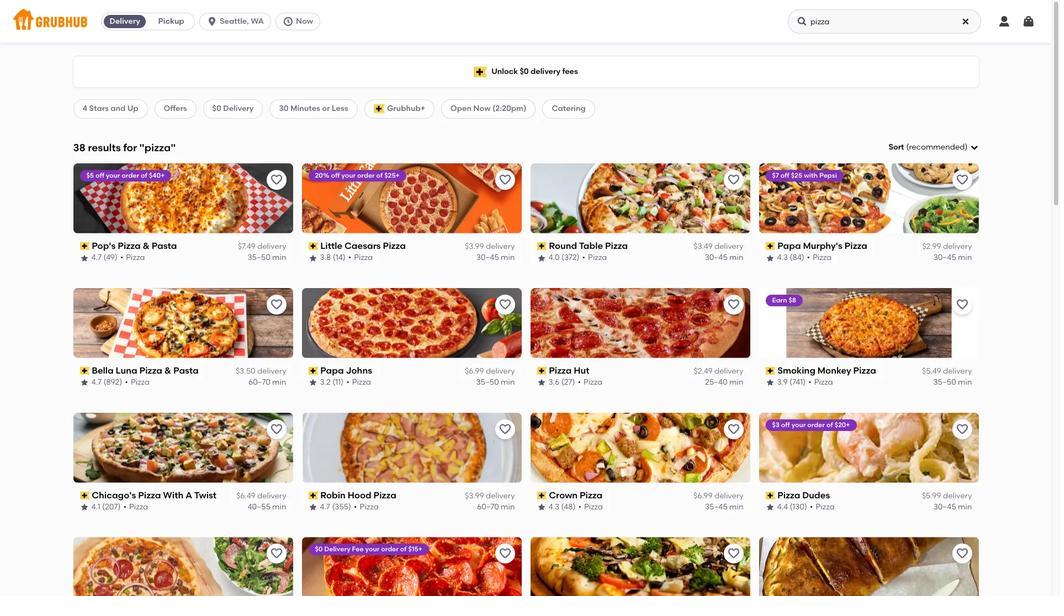 Task type: describe. For each thing, give the bounding box(es) containing it.
4.4
[[778, 503, 788, 512]]

$6.99 delivery for crown pizza
[[694, 492, 744, 501]]

unlock $0 delivery fees
[[492, 67, 578, 76]]

pizza down hut
[[584, 378, 603, 387]]

wa
[[251, 17, 264, 26]]

smoking
[[778, 366, 816, 376]]

little caesars pizza
[[321, 241, 406, 251]]

open now (2:20pm)
[[451, 104, 527, 113]]

round
[[549, 241, 578, 251]]

4.0 (372)
[[549, 253, 580, 263]]

pizza left with
[[138, 490, 161, 501]]

pop's pizza & pasta
[[92, 241, 177, 251]]

off for papa
[[781, 172, 790, 179]]

min for robin hood pizza
[[501, 503, 515, 512]]

now button
[[276, 13, 325, 30]]

delivery for smoking monkey pizza
[[944, 367, 973, 376]]

min for pizza hut
[[730, 378, 744, 387]]

40–55
[[248, 503, 271, 512]]

chicago's pizza with a twist
[[92, 490, 217, 501]]

less
[[332, 104, 348, 113]]

• pizza for papa johns
[[347, 378, 371, 387]]

pickup
[[158, 17, 184, 26]]

dudes
[[803, 490, 831, 501]]

save this restaurant image for mod pizza (southcenter) logo
[[270, 548, 283, 561]]

subscription pass image for pop's pizza & pasta
[[80, 243, 90, 250]]

• for smoking monkey pizza
[[809, 378, 812, 387]]

bella luna pizza & pasta logo image
[[73, 288, 293, 358]]

4.7 (892)
[[91, 378, 122, 387]]

$3.49 delivery
[[694, 242, 744, 251]]

pizza right caesars
[[383, 241, 406, 251]]

60–70 for bella luna pizza & pasta
[[249, 378, 271, 387]]

pizza right crown
[[580, 490, 603, 501]]

$0 for $0 delivery fee your order of $15+
[[315, 546, 323, 554]]

pizza down smoking monkey pizza
[[815, 378, 834, 387]]

35–50 for pop's pizza & pasta
[[248, 253, 271, 263]]

star icon image for crown pizza
[[537, 504, 546, 512]]

4.1
[[91, 503, 100, 512]]

delivery for $0 delivery fee your order of $15+
[[324, 546, 351, 554]]

$6.49 delivery
[[237, 492, 286, 501]]

0 vertical spatial &
[[143, 241, 150, 251]]

subscription pass image for robin hood pizza
[[309, 492, 318, 500]]

main navigation navigation
[[0, 0, 1053, 43]]

star icon image for pizza hut
[[537, 379, 546, 388]]

monkey
[[818, 366, 852, 376]]

pizza up 3.6 (27)
[[549, 366, 572, 376]]

(49)
[[104, 253, 118, 263]]

$3.99 for little caesars pizza
[[465, 242, 484, 251]]

• for pizza hut
[[578, 378, 581, 387]]

3.2
[[320, 378, 331, 387]]

results
[[88, 141, 121, 154]]

pizza right the pop's
[[118, 241, 141, 251]]

(892)
[[104, 378, 122, 387]]

pizza hut logo image
[[531, 288, 751, 358]]

30
[[279, 104, 289, 113]]

sort
[[889, 143, 905, 152]]

delivery for $0 delivery
[[223, 104, 254, 113]]

up
[[127, 104, 138, 113]]

pizza down little caesars pizza
[[354, 253, 373, 263]]

grubhub plus flag logo image for grubhub+
[[374, 105, 385, 114]]

table
[[579, 241, 603, 251]]

delivery for chicago's pizza with a twist
[[257, 492, 286, 501]]

• for crown pizza
[[579, 503, 582, 512]]

min for papa johns
[[501, 378, 515, 387]]

$40+
[[149, 172, 165, 179]]

pizza down chicago's pizza with a twist
[[129, 503, 148, 512]]

• pizza for smoking monkey pizza
[[809, 378, 834, 387]]

save this restaurant image for papa johns logo
[[499, 298, 512, 311]]

twist
[[194, 490, 217, 501]]

crown pizza
[[549, 490, 603, 501]]

pizza down johns
[[352, 378, 371, 387]]

4.7 (49)
[[91, 253, 118, 263]]

$3.50
[[236, 367, 256, 376]]

star icon image for pop's pizza & pasta
[[80, 254, 89, 263]]

delivery for pizza hut
[[715, 367, 744, 376]]

35–50 for papa johns
[[477, 378, 499, 387]]

offers
[[164, 104, 187, 113]]

subscription pass image for crown pizza
[[537, 492, 547, 500]]

3.9 (741)
[[778, 378, 806, 387]]

4.3 for papa murphy's pizza
[[778, 253, 789, 263]]

with
[[163, 490, 184, 501]]

order left $15+
[[381, 546, 399, 554]]

your for little
[[342, 172, 356, 179]]

4.7 for pop's pizza & pasta
[[91, 253, 102, 263]]

35–45 min
[[706, 503, 744, 512]]

35–50 for smoking monkey pizza
[[934, 378, 957, 387]]

• for papa johns
[[347, 378, 350, 387]]

30–45 for pizza dudes
[[934, 503, 957, 512]]

$6.99 delivery for papa johns
[[465, 367, 515, 376]]

$3.50 delivery
[[236, 367, 286, 376]]

(207)
[[102, 503, 121, 512]]

chicago's pizza with a twist logo image
[[73, 413, 293, 483]]

3.2 (11)
[[320, 378, 344, 387]]

• for bella luna pizza & pasta
[[125, 378, 128, 387]]

• for papa murphy's pizza
[[808, 253, 811, 263]]

subscription pass image for chicago's pizza with a twist
[[80, 492, 90, 500]]

your for pop's
[[106, 172, 120, 179]]

pizza down crown pizza
[[585, 503, 603, 512]]

star icon image for smoking monkey pizza
[[766, 379, 775, 388]]

smoking monkey pizza
[[778, 366, 877, 376]]

subscription pass image for papa johns
[[309, 367, 318, 375]]

little caesars pizza logo image
[[302, 163, 522, 234]]

• for robin hood pizza
[[354, 503, 357, 512]]

johns
[[346, 366, 372, 376]]

(372)
[[562, 253, 580, 263]]

pizza right monkey
[[854, 366, 877, 376]]

pizza down the table
[[589, 253, 607, 263]]

recommended
[[910, 143, 966, 152]]

bella luna pizza & pasta
[[92, 366, 199, 376]]

mod pizza (southcenter) logo image
[[73, 538, 293, 597]]

and
[[111, 104, 126, 113]]

$5.99 delivery
[[923, 492, 973, 501]]

• for little caesars pizza
[[348, 253, 352, 263]]

your right fee
[[366, 546, 380, 554]]

20% off your order of $25+
[[315, 172, 400, 179]]

pickup button
[[148, 13, 195, 30]]

• for chicago's pizza with a twist
[[123, 503, 127, 512]]

pizza down "bella luna pizza & pasta"
[[131, 378, 150, 387]]

min for round table pizza
[[730, 253, 744, 263]]

(48)
[[562, 503, 576, 512]]

of for pizza
[[141, 172, 147, 179]]

chicago's
[[92, 490, 136, 501]]

4.4 (130)
[[778, 503, 808, 512]]

delivery for robin hood pizza
[[486, 492, 515, 501]]

$3.99 delivery for little caesars pizza
[[465, 242, 515, 251]]

$2.49 delivery
[[694, 367, 744, 376]]

pizza dudes
[[778, 490, 831, 501]]

0 vertical spatial $0
[[520, 67, 529, 76]]

star icon image for bella luna pizza & pasta
[[80, 379, 89, 388]]

$3.49
[[694, 242, 713, 251]]

$7
[[773, 172, 780, 179]]

minutes
[[291, 104, 320, 113]]

star icon image for round table pizza
[[537, 254, 546, 263]]

stars
[[89, 104, 109, 113]]

delivery for round table pizza
[[715, 242, 744, 251]]

pizza mart kent (military rd.) logo image
[[759, 538, 979, 597]]

1 horizontal spatial svg image
[[1023, 15, 1036, 28]]

• for round table pizza
[[583, 253, 586, 263]]

1 horizontal spatial &
[[165, 366, 171, 376]]

delivery for crown pizza
[[715, 492, 744, 501]]

• pizza for pizza hut
[[578, 378, 603, 387]]

robin hood pizza logo image
[[302, 413, 522, 483]]

off for pop's
[[96, 172, 104, 179]]

delivery for bella luna pizza & pasta
[[257, 367, 286, 376]]

60–70 min for robin hood pizza
[[477, 503, 515, 512]]

papa murphy's pizza
[[778, 241, 868, 251]]

$6.49
[[237, 492, 256, 501]]

round table pizza logo image
[[531, 163, 751, 234]]

• pizza for pop's pizza & pasta
[[120, 253, 145, 263]]

4
[[83, 104, 87, 113]]

(
[[907, 143, 910, 152]]

$2.99 delivery
[[923, 242, 973, 251]]

save this restaurant image for chicago's pizza with a twist logo
[[270, 423, 283, 436]]

60–70 min for bella luna pizza & pasta
[[249, 378, 286, 387]]

$5.49 delivery
[[923, 367, 973, 376]]

• pizza for robin hood pizza
[[354, 503, 379, 512]]

min for smoking monkey pizza
[[959, 378, 973, 387]]

3.6
[[549, 378, 560, 387]]

save this restaurant image for 'robin hood pizza logo'
[[499, 423, 512, 436]]

luna
[[116, 366, 137, 376]]

• pizza for pizza dudes
[[811, 503, 835, 512]]

• pizza for bella luna pizza & pasta
[[125, 378, 150, 387]]



Task type: locate. For each thing, give the bounding box(es) containing it.
delivery button
[[102, 13, 148, 30]]

1 horizontal spatial grubhub plus flag logo image
[[474, 67, 487, 77]]

2 subscription pass image from the top
[[766, 492, 776, 500]]

min for crown pizza
[[730, 503, 744, 512]]

• down luna on the bottom left of page
[[125, 378, 128, 387]]

2 vertical spatial delivery
[[324, 546, 351, 554]]

$3.99
[[465, 242, 484, 251], [465, 492, 484, 501]]

pizza down hood
[[360, 503, 379, 512]]

$0 delivery
[[213, 104, 254, 113]]

0 horizontal spatial papa
[[321, 366, 344, 376]]

little
[[321, 241, 343, 251]]

4.3 for crown pizza
[[549, 503, 560, 512]]

1 horizontal spatial $6.99 delivery
[[694, 492, 744, 501]]

• pizza for papa murphy's pizza
[[808, 253, 832, 263]]

star icon image left 4.3 (84)
[[766, 254, 775, 263]]

subscription pass image for pizza hut
[[537, 367, 547, 375]]

3.8
[[320, 253, 331, 263]]

• pizza down johns
[[347, 378, 371, 387]]

min down '$7.49 delivery'
[[272, 253, 286, 263]]

delivery for pizza dudes
[[944, 492, 973, 501]]

$3.99 delivery
[[465, 242, 515, 251], [465, 492, 515, 501]]

1 vertical spatial $6.99
[[694, 492, 713, 501]]

subscription pass image left bella
[[80, 367, 90, 375]]

min down the $3.49 delivery
[[730, 253, 744, 263]]

your right 20%
[[342, 172, 356, 179]]

save this restaurant image
[[956, 173, 969, 187], [499, 298, 512, 311], [956, 298, 969, 311], [270, 423, 283, 436], [499, 423, 512, 436], [270, 548, 283, 561]]

(11)
[[333, 378, 344, 387]]

off right the $3 at bottom right
[[782, 421, 791, 429]]

0 vertical spatial 60–70
[[249, 378, 271, 387]]

hood
[[348, 490, 372, 501]]

min right "35–45"
[[730, 503, 744, 512]]

38
[[73, 141, 86, 154]]

0 horizontal spatial 35–50
[[248, 253, 271, 263]]

1 horizontal spatial 4.3
[[778, 253, 789, 263]]

30–45 min for pizza dudes
[[934, 503, 973, 512]]

• pizza for chicago's pizza with a twist
[[123, 503, 148, 512]]

2 horizontal spatial 35–50 min
[[934, 378, 973, 387]]

min down $5.99 delivery at the right
[[959, 503, 973, 512]]

1 horizontal spatial 60–70
[[477, 503, 499, 512]]

fee
[[352, 546, 364, 554]]

off for pizza
[[782, 421, 791, 429]]

$2.99
[[923, 242, 942, 251]]

min left 3.6
[[501, 378, 515, 387]]

• down dudes on the right of page
[[811, 503, 814, 512]]

30–45 min
[[477, 253, 515, 263], [705, 253, 744, 263], [934, 253, 973, 263], [934, 503, 973, 512]]

0 horizontal spatial svg image
[[283, 16, 294, 27]]

order for dudes
[[808, 421, 826, 429]]

delivery inside button
[[110, 17, 140, 26]]

$6.99 for papa johns
[[465, 367, 484, 376]]

subscription pass image left pizza hut
[[537, 367, 547, 375]]

fees
[[563, 67, 578, 76]]

min right 40–55
[[272, 503, 286, 512]]

1 horizontal spatial 35–50 min
[[477, 378, 515, 387]]

2 horizontal spatial $0
[[520, 67, 529, 76]]

1 vertical spatial delivery
[[223, 104, 254, 113]]

None field
[[889, 142, 979, 153]]

min down $3.50 delivery
[[272, 378, 286, 387]]

now right open
[[474, 104, 491, 113]]

hut
[[574, 366, 590, 376]]

order left $40+
[[122, 172, 139, 179]]

0 horizontal spatial $6.99
[[465, 367, 484, 376]]

$8
[[789, 297, 797, 304]]

• pizza down dudes on the right of page
[[811, 503, 835, 512]]

1 $3.99 delivery from the top
[[465, 242, 515, 251]]

0 horizontal spatial delivery
[[110, 17, 140, 26]]

0 vertical spatial delivery
[[110, 17, 140, 26]]

min for papa murphy's pizza
[[959, 253, 973, 263]]

30 minutes or less
[[279, 104, 348, 113]]

pizza right murphy's
[[845, 241, 868, 251]]

4.7
[[91, 253, 102, 263], [91, 378, 102, 387], [320, 503, 330, 512]]

4.7 (355)
[[320, 503, 351, 512]]

subscription pass image right the $3.49 delivery
[[766, 243, 776, 250]]

seattle, wa
[[220, 17, 264, 26]]

35–50 min for papa johns
[[477, 378, 515, 387]]

0 vertical spatial subscription pass image
[[766, 243, 776, 250]]

delivery
[[531, 67, 561, 76], [257, 242, 286, 251], [486, 242, 515, 251], [715, 242, 744, 251], [944, 242, 973, 251], [257, 367, 286, 376], [486, 367, 515, 376], [715, 367, 744, 376], [944, 367, 973, 376], [257, 492, 286, 501], [486, 492, 515, 501], [715, 492, 744, 501], [944, 492, 973, 501]]

1 vertical spatial $0
[[213, 104, 221, 113]]

papa johns logo image
[[302, 288, 522, 358]]

subscription pass image for bella luna pizza & pasta
[[80, 367, 90, 375]]

pizza dudes logo image
[[759, 413, 979, 483]]

30–45 min for little caesars pizza
[[477, 253, 515, 263]]

min for pop's pizza & pasta
[[272, 253, 286, 263]]

1 vertical spatial subscription pass image
[[766, 492, 776, 500]]

$3.99 delivery for robin hood pizza
[[465, 492, 515, 501]]

(355)
[[332, 503, 351, 512]]

• pizza down the table
[[583, 253, 607, 263]]

pizza right luna on the bottom left of page
[[140, 366, 162, 376]]

2 vertical spatial 4.7
[[320, 503, 330, 512]]

0 vertical spatial papa
[[778, 241, 802, 251]]

min for little caesars pizza
[[501, 253, 515, 263]]

delivery left 30
[[223, 104, 254, 113]]

papa for papa murphy's pizza
[[778, 241, 802, 251]]

0 vertical spatial $6.99
[[465, 367, 484, 376]]

(2:20pm)
[[493, 104, 527, 113]]

1 horizontal spatial 60–70 min
[[477, 503, 515, 512]]

)
[[966, 143, 968, 152]]

papa up 3.2 (11)
[[321, 366, 344, 376]]

star icon image left 3.8
[[309, 254, 317, 263]]

4.7 down robin
[[320, 503, 330, 512]]

delivery for pop's pizza & pasta
[[257, 242, 286, 251]]

papa for papa johns
[[321, 366, 344, 376]]

robin
[[321, 490, 346, 501]]

sort ( recommended )
[[889, 143, 968, 152]]

0 vertical spatial 4.3
[[778, 253, 789, 263]]

$7.49
[[238, 242, 256, 251]]

your right the $3 at bottom right
[[792, 421, 806, 429]]

1 vertical spatial &
[[165, 366, 171, 376]]

min left 4.3 (48)
[[501, 503, 515, 512]]

4.3 left (48)
[[549, 503, 560, 512]]

• pizza for round table pizza
[[583, 253, 607, 263]]

1 vertical spatial 60–70
[[477, 503, 499, 512]]

1 horizontal spatial 35–50
[[477, 378, 499, 387]]

subscription pass image
[[80, 243, 90, 250], [309, 243, 318, 250], [537, 243, 547, 250], [80, 367, 90, 375], [309, 367, 318, 375], [537, 367, 547, 375], [766, 367, 776, 375], [80, 492, 90, 500], [309, 492, 318, 500], [537, 492, 547, 500]]

0 horizontal spatial grubhub plus flag logo image
[[374, 105, 385, 114]]

pizza up 4.4 (130)
[[778, 490, 801, 501]]

svg image inside seattle, wa button
[[207, 16, 218, 27]]

grubhub plus flag logo image
[[474, 67, 487, 77], [374, 105, 385, 114]]

1 vertical spatial $3.99
[[465, 492, 484, 501]]

your for pizza
[[792, 421, 806, 429]]

(130)
[[790, 503, 808, 512]]

subscription pass image
[[766, 243, 776, 250], [766, 492, 776, 500]]

1 vertical spatial $6.99 delivery
[[694, 492, 744, 501]]

$3 off your order of $20+
[[773, 421, 851, 429]]

0 horizontal spatial 60–70
[[249, 378, 271, 387]]

delivery for little caesars pizza
[[486, 242, 515, 251]]

• pizza down chicago's pizza with a twist
[[123, 503, 148, 512]]

off right the $7
[[781, 172, 790, 179]]

$0 delivery fee your order of $15+
[[315, 546, 423, 554]]

delivery for papa murphy's pizza
[[944, 242, 973, 251]]

35–45
[[706, 503, 728, 512]]

star icon image for little caesars pizza
[[309, 254, 317, 263]]

1 horizontal spatial delivery
[[223, 104, 254, 113]]

star icon image left 4.3 (48)
[[537, 504, 546, 512]]

4.7 down bella
[[91, 378, 102, 387]]

svg image inside now button
[[283, 16, 294, 27]]

• pizza for crown pizza
[[579, 503, 603, 512]]

donatos pizza logo image
[[302, 538, 522, 597]]

1 vertical spatial 4.7
[[91, 378, 102, 387]]

• right (27)
[[578, 378, 581, 387]]

svg image
[[998, 15, 1012, 28], [207, 16, 218, 27], [797, 16, 808, 27], [962, 17, 971, 26], [971, 143, 979, 152]]

subscription pass image left crown
[[537, 492, 547, 500]]

0 horizontal spatial 35–50 min
[[248, 253, 286, 263]]

$7 off $25 with pepsi
[[773, 172, 838, 179]]

0 vertical spatial 60–70 min
[[249, 378, 286, 387]]

crown
[[549, 490, 578, 501]]

subscription pass image for pizza dudes
[[766, 492, 776, 500]]

subscription pass image for papa murphy's pizza
[[766, 243, 776, 250]]

• pizza down crown pizza
[[579, 503, 603, 512]]

star icon image left 4.7 (892)
[[80, 379, 89, 388]]

pizza hut
[[549, 366, 590, 376]]

star icon image left 4.1
[[80, 504, 89, 512]]

zeeks pizza white center logo image
[[531, 538, 751, 597]]

4.1 (207)
[[91, 503, 121, 512]]

$5
[[86, 172, 94, 179]]

order left the $20+
[[808, 421, 826, 429]]

• pizza down hut
[[578, 378, 603, 387]]

30–45 for little caesars pizza
[[477, 253, 499, 263]]

a
[[186, 490, 192, 501]]

3.9
[[778, 378, 788, 387]]

1 subscription pass image from the top
[[766, 243, 776, 250]]

25–40
[[706, 378, 728, 387]]

• pizza down caesars
[[348, 253, 373, 263]]

4 stars and up
[[83, 104, 138, 113]]

pizza down pop's pizza & pasta
[[126, 253, 145, 263]]

1 $3.99 from the top
[[465, 242, 484, 251]]

3.8 (14)
[[320, 253, 346, 263]]

(84)
[[790, 253, 805, 263]]

crown pizza logo image
[[531, 413, 751, 483]]

• right (14) on the top left of the page
[[348, 253, 352, 263]]

•
[[120, 253, 123, 263], [348, 253, 352, 263], [583, 253, 586, 263], [808, 253, 811, 263], [125, 378, 128, 387], [347, 378, 350, 387], [578, 378, 581, 387], [809, 378, 812, 387], [123, 503, 127, 512], [354, 503, 357, 512], [579, 503, 582, 512], [811, 503, 814, 512]]

papa johns
[[321, 366, 372, 376]]

30–45 min for round table pizza
[[705, 253, 744, 263]]

1 vertical spatial grubhub plus flag logo image
[[374, 105, 385, 114]]

subscription pass image left the pop's
[[80, 243, 90, 250]]

star icon image for pizza dudes
[[766, 504, 775, 512]]

subscription pass image left robin
[[309, 492, 318, 500]]

1 horizontal spatial $6.99
[[694, 492, 713, 501]]

pizza down papa murphy's pizza
[[813, 253, 832, 263]]

0 vertical spatial grubhub plus flag logo image
[[474, 67, 487, 77]]

• down round table pizza on the right of page
[[583, 253, 586, 263]]

35–50
[[248, 253, 271, 263], [477, 378, 499, 387], [934, 378, 957, 387]]

of for dudes
[[827, 421, 834, 429]]

$0 right unlock
[[520, 67, 529, 76]]

seattle, wa button
[[200, 13, 276, 30]]

25–40 min
[[706, 378, 744, 387]]

of
[[141, 172, 147, 179], [377, 172, 383, 179], [827, 421, 834, 429], [400, 546, 407, 554]]

4.3 left (84)
[[778, 253, 789, 263]]

$25+
[[385, 172, 400, 179]]

$3.99 for robin hood pizza
[[465, 492, 484, 501]]

now
[[296, 17, 313, 26], [474, 104, 491, 113]]

30–45 min for papa murphy's pizza
[[934, 253, 973, 263]]

min down $2.99 delivery
[[959, 253, 973, 263]]

pop's pizza & pasta logo image
[[73, 163, 293, 234]]

20%
[[315, 172, 330, 179]]

0 horizontal spatial &
[[143, 241, 150, 251]]

subscription pass image for round table pizza
[[537, 243, 547, 250]]

subscription pass image left pizza dudes
[[766, 492, 776, 500]]

& right the pop's
[[143, 241, 150, 251]]

subscription pass image left papa johns
[[309, 367, 318, 375]]

papa murphy's pizza logo image
[[759, 163, 979, 234]]

1 vertical spatial $3.99 delivery
[[465, 492, 515, 501]]

$5.99
[[923, 492, 942, 501]]

& right luna on the bottom left of page
[[165, 366, 171, 376]]

min down $5.49 delivery
[[959, 378, 973, 387]]

4.7 for robin hood pizza
[[320, 503, 330, 512]]

$2.49
[[694, 367, 713, 376]]

min for bella luna pizza & pasta
[[272, 378, 286, 387]]

order left $25+
[[357, 172, 375, 179]]

pizza down dudes on the right of page
[[816, 503, 835, 512]]

subscription pass image left chicago's
[[80, 492, 90, 500]]

star icon image for papa johns
[[309, 379, 317, 388]]

of left the $20+
[[827, 421, 834, 429]]

0 horizontal spatial $0
[[213, 104, 221, 113]]

$6.99
[[465, 367, 484, 376], [694, 492, 713, 501]]

round table pizza
[[549, 241, 628, 251]]

0 vertical spatial now
[[296, 17, 313, 26]]

svg image inside field
[[971, 143, 979, 152]]

earn $8
[[773, 297, 797, 304]]

star icon image left 3.2
[[309, 379, 317, 388]]

0 horizontal spatial 4.3
[[549, 503, 560, 512]]

30–45 for round table pizza
[[705, 253, 728, 263]]

1 horizontal spatial papa
[[778, 241, 802, 251]]

pasta down bella luna pizza & pasta logo
[[173, 366, 199, 376]]

35–50 min for smoking monkey pizza
[[934, 378, 973, 387]]

60–70 for robin hood pizza
[[477, 503, 499, 512]]

now right wa
[[296, 17, 313, 26]]

none field containing sort
[[889, 142, 979, 153]]

2 $3.99 from the top
[[465, 492, 484, 501]]

2 $3.99 delivery from the top
[[465, 492, 515, 501]]

1 horizontal spatial now
[[474, 104, 491, 113]]

bella
[[92, 366, 114, 376]]

star icon image for robin hood pizza
[[309, 504, 317, 512]]

off for little
[[331, 172, 340, 179]]

svg image
[[1023, 15, 1036, 28], [283, 16, 294, 27]]

star icon image left 3.6
[[537, 379, 546, 388]]

3.6 (27)
[[549, 378, 575, 387]]

min for pizza dudes
[[959, 503, 973, 512]]

smoking monkey pizza logo image
[[759, 288, 979, 358]]

• pizza for little caesars pizza
[[348, 253, 373, 263]]

pasta down pop's pizza & pasta logo
[[152, 241, 177, 251]]

off
[[96, 172, 104, 179], [331, 172, 340, 179], [781, 172, 790, 179], [782, 421, 791, 429]]

$0 left fee
[[315, 546, 323, 554]]

off right $5
[[96, 172, 104, 179]]

1 vertical spatial 60–70 min
[[477, 503, 515, 512]]

min for chicago's pizza with a twist
[[272, 503, 286, 512]]

$15+
[[409, 546, 423, 554]]

0 vertical spatial $3.99
[[465, 242, 484, 251]]

• right (84)
[[808, 253, 811, 263]]

0 vertical spatial pasta
[[152, 241, 177, 251]]

0 vertical spatial $3.99 delivery
[[465, 242, 515, 251]]

of left $25+
[[377, 172, 383, 179]]

save this restaurant image
[[270, 173, 283, 187], [499, 173, 512, 187], [727, 173, 741, 187], [270, 298, 283, 311], [727, 298, 741, 311], [727, 423, 741, 436], [956, 423, 969, 436], [499, 548, 512, 561], [727, 548, 741, 561], [956, 548, 969, 561]]

38 results for "pizza"
[[73, 141, 176, 154]]

subscription pass image left little
[[309, 243, 318, 250]]

35–50 min for pop's pizza & pasta
[[248, 253, 286, 263]]

star icon image left the 3.9
[[766, 379, 775, 388]]

0 vertical spatial $6.99 delivery
[[465, 367, 515, 376]]

star icon image left 4.0 in the right of the page
[[537, 254, 546, 263]]

• pizza down papa murphy's pizza
[[808, 253, 832, 263]]

(14)
[[333, 253, 346, 263]]

seattle,
[[220, 17, 249, 26]]

your
[[106, 172, 120, 179], [342, 172, 356, 179], [792, 421, 806, 429], [366, 546, 380, 554]]

35–50 min
[[248, 253, 286, 263], [477, 378, 515, 387], [934, 378, 973, 387]]

$25
[[792, 172, 803, 179]]

grubhub+
[[387, 104, 426, 113]]

1 vertical spatial pasta
[[173, 366, 199, 376]]

delivery left pickup
[[110, 17, 140, 26]]

0 horizontal spatial 60–70 min
[[249, 378, 286, 387]]

star icon image left '4.4'
[[766, 504, 775, 512]]

papa
[[778, 241, 802, 251], [321, 366, 344, 376]]

2 horizontal spatial 35–50
[[934, 378, 957, 387]]

• right (11)
[[347, 378, 350, 387]]

order for caesars
[[357, 172, 375, 179]]

0 horizontal spatial now
[[296, 17, 313, 26]]

now inside button
[[296, 17, 313, 26]]

pop's
[[92, 241, 116, 251]]

star icon image
[[80, 254, 89, 263], [309, 254, 317, 263], [537, 254, 546, 263], [766, 254, 775, 263], [80, 379, 89, 388], [309, 379, 317, 388], [537, 379, 546, 388], [766, 379, 775, 388], [80, 504, 89, 512], [309, 504, 317, 512], [537, 504, 546, 512], [766, 504, 775, 512]]

• for pop's pizza & pasta
[[120, 253, 123, 263]]

4.3 (48)
[[549, 503, 576, 512]]

$6.99 for crown pizza
[[694, 492, 713, 501]]

star icon image for papa murphy's pizza
[[766, 254, 775, 263]]

0 horizontal spatial $6.99 delivery
[[465, 367, 515, 376]]

grubhub plus flag logo image for unlock $0 delivery fees
[[474, 67, 487, 77]]

1 vertical spatial 4.3
[[549, 503, 560, 512]]

4.0
[[549, 253, 560, 263]]

of left $15+
[[400, 546, 407, 554]]

unlock
[[492, 67, 518, 76]]

order for pizza
[[122, 172, 139, 179]]

• pizza down pop's pizza & pasta
[[120, 253, 145, 263]]

2 horizontal spatial delivery
[[324, 546, 351, 554]]

$5 off your order of $40+
[[86, 172, 165, 179]]

4.7 down the pop's
[[91, 253, 102, 263]]

30–45 for papa murphy's pizza
[[934, 253, 957, 263]]

• pizza down hood
[[354, 503, 379, 512]]

1 vertical spatial papa
[[321, 366, 344, 376]]

1 vertical spatial now
[[474, 104, 491, 113]]

0 vertical spatial 4.7
[[91, 253, 102, 263]]

2 vertical spatial $0
[[315, 546, 323, 554]]

1 horizontal spatial $0
[[315, 546, 323, 554]]

pizza right hood
[[374, 490, 397, 501]]

your right $5
[[106, 172, 120, 179]]

star icon image left 4.7 (49)
[[80, 254, 89, 263]]

murphy's
[[804, 241, 843, 251]]

• right (48)
[[579, 503, 582, 512]]

delivery for papa johns
[[486, 367, 515, 376]]

Search for food, convenience, alcohol... search field
[[788, 9, 982, 34]]

subscription pass image for smoking monkey pizza
[[766, 367, 776, 375]]

pepsi
[[820, 172, 838, 179]]

subscription pass image left "smoking"
[[766, 367, 776, 375]]

pizza right the table
[[606, 241, 628, 251]]

catering
[[552, 104, 586, 113]]

papa up 4.3 (84)
[[778, 241, 802, 251]]



Task type: vqa. For each thing, say whether or not it's contained in the screenshot.


